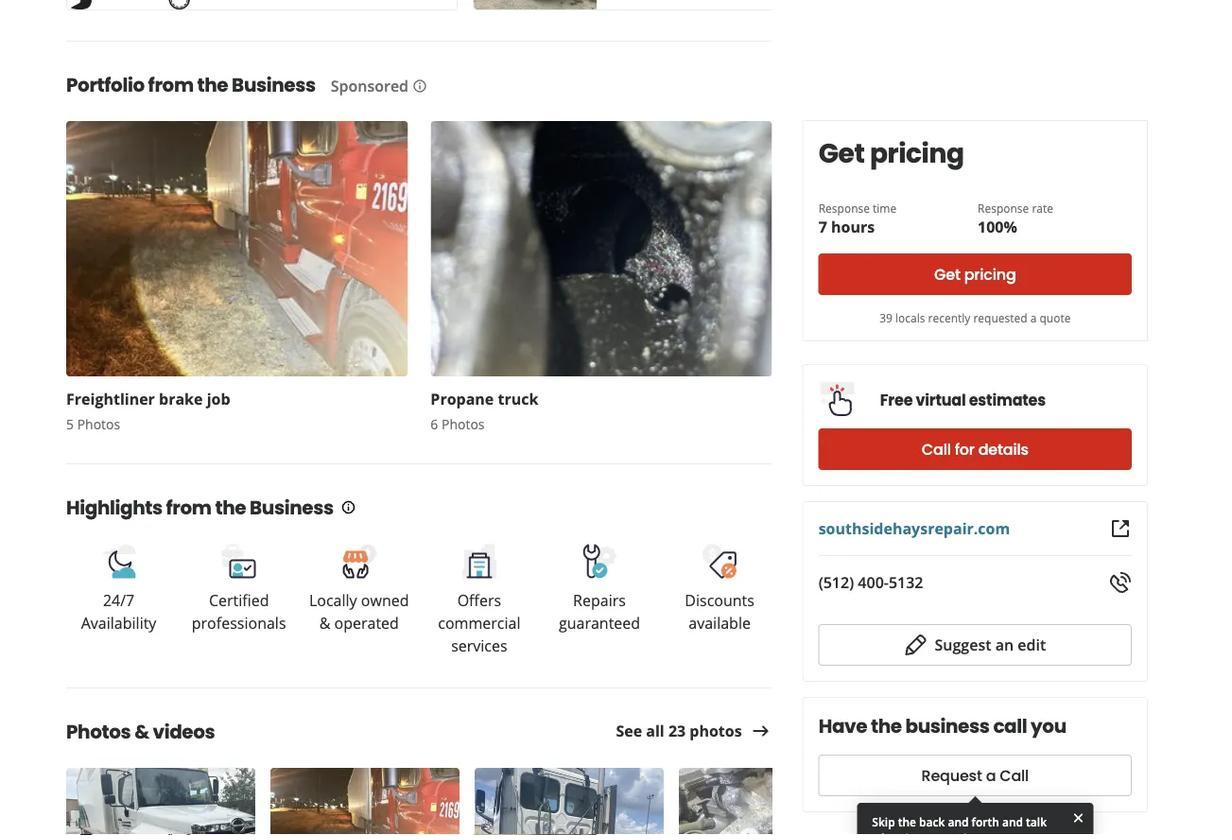 Task type: locate. For each thing, give the bounding box(es) containing it.
23
[[669, 721, 686, 742]]

from right the portfolio
[[148, 72, 194, 99]]

skip the back and forth and talk when it's convenient
[[872, 814, 1047, 835]]

all
[[646, 721, 665, 742]]

freightliner brake job 5 photos
[[66, 389, 230, 433]]

24/7 availability
[[81, 591, 156, 634]]

propane truck 6 photos
[[431, 389, 538, 433]]

southsidehaysrepair.com
[[819, 518, 1010, 539]]

pricing up time
[[870, 134, 964, 172]]

available
[[689, 613, 751, 634]]

when
[[872, 830, 903, 835]]

1 vertical spatial get
[[935, 264, 961, 285]]

repairs guaranteed
[[559, 591, 640, 634]]

pricing inside get pricing button
[[964, 264, 1016, 285]]

response
[[819, 200, 870, 216], [978, 200, 1029, 216]]

offers_commercial_services image
[[460, 543, 498, 581]]

1 vertical spatial a
[[986, 765, 996, 786]]

from right the highlights
[[166, 495, 212, 522]]

get up recently
[[935, 264, 961, 285]]

virtual
[[916, 390, 966, 411]]

repairs_guaranteed image
[[581, 543, 619, 581]]

job
[[207, 389, 230, 410]]

photos inside propane truck 6 photos
[[442, 415, 485, 433]]

certified
[[209, 591, 269, 611]]

rate
[[1032, 200, 1054, 216]]

and right back
[[948, 814, 969, 830]]

details
[[979, 439, 1029, 460]]

call
[[922, 439, 951, 460], [1000, 765, 1029, 786]]

(512) 400-5132
[[819, 572, 923, 593]]

recently
[[928, 310, 971, 325]]

hours
[[831, 217, 875, 237]]

discounts_available image
[[701, 543, 739, 581]]

highlights
[[66, 495, 162, 522]]

a left the quote at the right top
[[1031, 310, 1037, 325]]

get inside button
[[935, 264, 961, 285]]

7
[[819, 217, 827, 237]]

and left "talk"
[[1002, 814, 1023, 830]]

a inside button
[[986, 765, 996, 786]]

(512)
[[819, 572, 854, 593]]

response inside response time 7 hours
[[819, 200, 870, 216]]

1 vertical spatial pricing
[[964, 264, 1016, 285]]

1 horizontal spatial get
[[935, 264, 961, 285]]

business for highlights from the business
[[250, 495, 334, 522]]

get pricing up "39 locals recently requested a quote"
[[935, 264, 1016, 285]]

1 and from the left
[[948, 814, 969, 830]]

edit
[[1018, 635, 1046, 655]]

& down locally
[[319, 613, 330, 634]]

photos left the videos at the left bottom
[[66, 719, 131, 746]]

5132
[[889, 572, 923, 593]]

1 vertical spatial call
[[1000, 765, 1029, 786]]

1 response from the left
[[819, 200, 870, 216]]

photos
[[690, 721, 742, 742]]

the inside "skip the back and forth and talk when it's convenient"
[[898, 814, 916, 830]]

back
[[919, 814, 945, 830]]

get
[[819, 134, 865, 172], [935, 264, 961, 285]]

get pricing
[[819, 134, 964, 172], [935, 264, 1016, 285]]

5
[[66, 415, 74, 433]]

the
[[197, 72, 228, 99], [215, 495, 246, 522], [871, 713, 902, 740], [898, 814, 916, 830]]

locally_owned_operated image
[[340, 543, 378, 581]]

see all 23 photos link
[[616, 720, 772, 743]]

have the business call you
[[819, 713, 1067, 740]]

0 horizontal spatial a
[[986, 765, 996, 786]]

0 horizontal spatial &
[[134, 719, 149, 746]]

business
[[232, 72, 316, 99], [250, 495, 334, 522]]

pricing up requested
[[964, 264, 1016, 285]]

from
[[148, 72, 194, 99], [166, 495, 212, 522]]

forth
[[972, 814, 1000, 830]]

1 horizontal spatial response
[[978, 200, 1029, 216]]

business
[[906, 713, 990, 740]]

free virtual estimates
[[880, 390, 1046, 411]]

time
[[873, 200, 897, 216]]

talk
[[1026, 814, 1047, 830]]

southsidehaysrepair.com link
[[819, 518, 1010, 539]]

0 horizontal spatial call
[[922, 439, 951, 460]]

call down call
[[1000, 765, 1029, 786]]

photos down the propane
[[442, 415, 485, 433]]

24 arrow right v2 image
[[750, 720, 772, 743]]

discounts available
[[685, 591, 755, 634]]

business for portfolio from the business
[[232, 72, 316, 99]]

0 horizontal spatial response
[[819, 200, 870, 216]]

get up response time 7 hours
[[819, 134, 865, 172]]

call for details button
[[819, 428, 1132, 470]]

0 vertical spatial get pricing
[[819, 134, 964, 172]]

we're open late image
[[67, 0, 190, 10]]

response rate 100%
[[978, 200, 1054, 237]]

for
[[955, 439, 975, 460]]

call
[[993, 713, 1027, 740]]

locals
[[896, 310, 925, 325]]

& left the videos at the left bottom
[[134, 719, 149, 746]]

2 and from the left
[[1002, 814, 1023, 830]]

0 vertical spatial from
[[148, 72, 194, 99]]

next image
[[739, 828, 760, 835]]

0 vertical spatial get
[[819, 134, 865, 172]]

0 vertical spatial pricing
[[870, 134, 964, 172]]

photos down the freightliner
[[77, 415, 120, 433]]

and
[[948, 814, 969, 830], [1002, 814, 1023, 830]]

response up 100%
[[978, 200, 1029, 216]]

pricing
[[870, 134, 964, 172], [964, 264, 1016, 285]]

free
[[880, 390, 913, 411]]

request a call
[[922, 765, 1029, 786]]

24 phone v2 image
[[1109, 571, 1132, 594]]

professionals
[[192, 613, 286, 634]]

see
[[616, 721, 642, 742]]

response up hours
[[819, 200, 870, 216]]

from for highlights
[[166, 495, 212, 522]]

39 locals recently requested a quote
[[880, 310, 1071, 325]]

1 horizontal spatial &
[[319, 613, 330, 634]]

a
[[1031, 310, 1037, 325], [986, 765, 996, 786]]

freightliner
[[66, 389, 155, 410]]

previous image
[[78, 828, 99, 835]]

get pricing button
[[819, 253, 1132, 295]]

a right request
[[986, 765, 996, 786]]

1 vertical spatial from
[[166, 495, 212, 522]]

2 response from the left
[[978, 200, 1029, 216]]

response inside response rate 100%
[[978, 200, 1029, 216]]

1 vertical spatial get pricing
[[935, 264, 1016, 285]]

&
[[319, 613, 330, 634], [134, 719, 149, 746]]

photos
[[77, 415, 120, 433], [442, 415, 485, 433], [66, 719, 131, 746]]

info icon image
[[341, 500, 356, 515], [341, 500, 356, 515]]

certified_professionals image
[[220, 543, 258, 581]]

offers commercial services
[[438, 591, 521, 656]]

services
[[451, 636, 507, 656]]

call left for
[[922, 439, 951, 460]]

1 horizontal spatial and
[[1002, 814, 1023, 830]]

portfolio
[[66, 72, 144, 99]]

1 horizontal spatial a
[[1031, 310, 1037, 325]]

request a call button
[[819, 755, 1132, 796]]

0 horizontal spatial and
[[948, 814, 969, 830]]

get pricing up time
[[819, 134, 964, 172]]

1 vertical spatial business
[[250, 495, 334, 522]]

0 vertical spatial &
[[319, 613, 330, 634]]

0 vertical spatial business
[[232, 72, 316, 99]]



Task type: describe. For each thing, give the bounding box(es) containing it.
24/7
[[103, 591, 134, 611]]

suggest
[[935, 635, 992, 655]]

suggest an edit
[[935, 635, 1046, 655]]

16 info v2 image
[[413, 79, 428, 94]]

response for 100%
[[978, 200, 1029, 216]]

offers
[[457, 591, 501, 611]]

0 horizontal spatial get
[[819, 134, 865, 172]]

quote
[[1040, 310, 1071, 325]]

39
[[880, 310, 893, 325]]

100%
[[978, 217, 1017, 237]]

portfolio from the business
[[66, 72, 316, 99]]

from for portfolio
[[148, 72, 194, 99]]

sponsored
[[331, 76, 409, 96]]

0 vertical spatial call
[[922, 439, 951, 460]]

truck
[[498, 389, 538, 410]]

photos inside freightliner brake job 5 photos
[[77, 415, 120, 433]]

operated
[[334, 613, 399, 634]]

1 vertical spatial &
[[134, 719, 149, 746]]

response for 7
[[819, 200, 870, 216]]

requested
[[974, 310, 1028, 325]]

400-
[[858, 572, 889, 593]]

discounts
[[685, 591, 755, 611]]

24_7_availability image
[[100, 543, 138, 581]]

see all 23 photos
[[616, 721, 742, 742]]

videos
[[153, 719, 215, 746]]

request
[[922, 765, 982, 786]]

portfolio from the business element
[[36, 41, 784, 434]]

certified professionals
[[192, 591, 286, 634]]

availability
[[81, 613, 156, 634]]

call for details
[[922, 439, 1029, 460]]

response time 7 hours
[[819, 200, 897, 237]]

& inside "locally owned & operated"
[[319, 613, 330, 634]]

estimates
[[969, 390, 1046, 411]]

repairs
[[573, 591, 626, 611]]

propane
[[431, 389, 494, 410]]

highlights from the business
[[66, 495, 334, 522]]

1 horizontal spatial call
[[1000, 765, 1029, 786]]

locally owned & operated
[[309, 591, 409, 634]]

have
[[819, 713, 867, 740]]

get pricing inside button
[[935, 264, 1016, 285]]

locally
[[309, 591, 357, 611]]

6
[[431, 415, 438, 433]]

it's
[[905, 830, 921, 835]]

owned
[[361, 591, 409, 611]]

convenient
[[924, 830, 985, 835]]

0 vertical spatial a
[[1031, 310, 1037, 325]]

close image
[[1071, 809, 1086, 826]]

an
[[996, 635, 1014, 655]]

skip
[[872, 814, 895, 830]]

no start on box truck image
[[474, 0, 597, 10]]

24 external link v2 image
[[1109, 517, 1132, 540]]

you
[[1031, 713, 1067, 740]]

24 pencil v2 image
[[905, 634, 927, 656]]

brake
[[159, 389, 203, 410]]

photos & videos element
[[36, 688, 868, 835]]

guaranteed
[[559, 613, 640, 634]]

photos & videos
[[66, 719, 215, 746]]

suggest an edit button
[[819, 624, 1132, 666]]

commercial
[[438, 613, 521, 634]]



Task type: vqa. For each thing, say whether or not it's contained in the screenshot.
Call in button
yes



